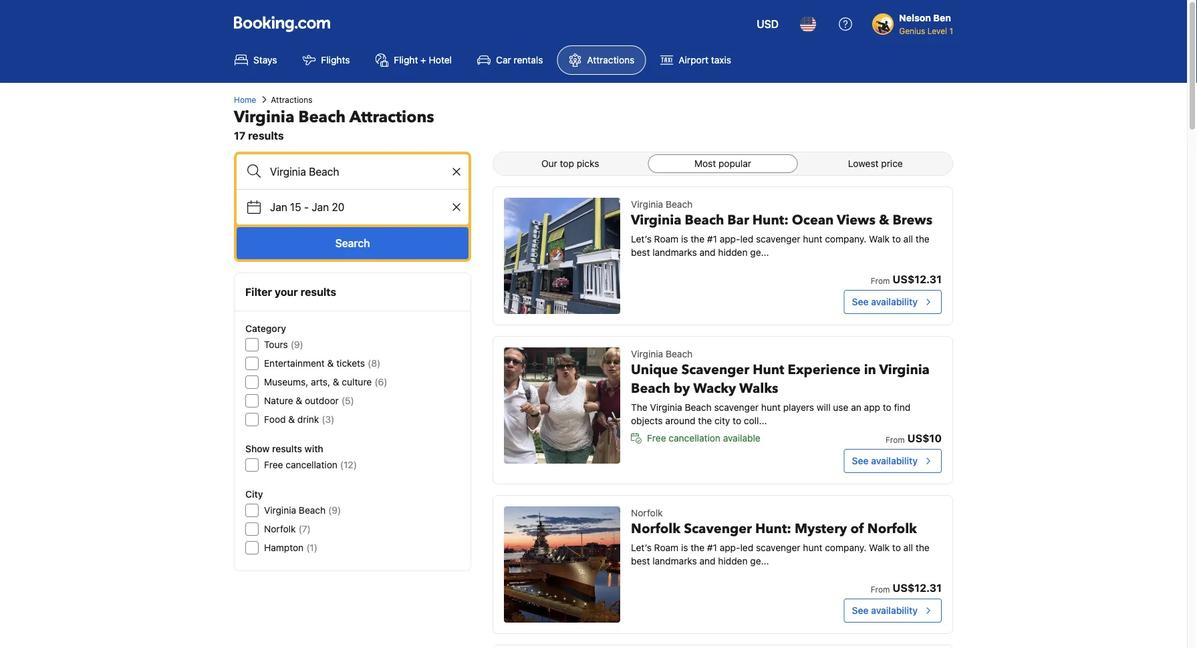 Task type: describe. For each thing, give the bounding box(es) containing it.
see for ocean
[[852, 297, 869, 308]]

will
[[817, 402, 831, 413]]

taxis
[[711, 54, 731, 66]]

see for norfolk
[[852, 605, 869, 616]]

& for (5)
[[296, 395, 302, 406]]

cancellation for available
[[669, 433, 721, 444]]

see availability for norfolk
[[852, 605, 918, 616]]

top
[[560, 158, 574, 169]]

from for ocean
[[871, 276, 890, 285]]

home link
[[234, 94, 256, 106]]

museums,
[[264, 377, 308, 388]]

free cancellation (12)
[[264, 460, 357, 471]]

virginia beach (9)
[[264, 505, 341, 516]]

hunt
[[753, 361, 785, 379]]

hampton
[[264, 543, 304, 554]]

bar
[[728, 211, 749, 230]]

walk inside virginia beach virginia beach bar hunt: ocean views & brews let's roam is the #1 app-led scavenger hunt company. walk to all the best landmarks and hidden ge...
[[869, 234, 890, 245]]

the
[[631, 402, 648, 413]]

2 see availability from the top
[[852, 456, 918, 467]]

attractions link
[[557, 45, 646, 75]]

walk inside norfolk norfolk scavenger hunt: mystery of norfolk let's roam is the #1 app-led scavenger hunt company. walk to all the best landmarks and hidden ge...
[[869, 543, 890, 554]]

car rentals
[[496, 54, 543, 66]]

ge... inside norfolk norfolk scavenger hunt: mystery of norfolk let's roam is the #1 app-led scavenger hunt company. walk to all the best landmarks and hidden ge...
[[750, 556, 769, 567]]

our top picks
[[542, 158, 599, 169]]

1 vertical spatial results
[[301, 286, 336, 299]]

17
[[234, 129, 246, 142]]

hampton (1)
[[264, 543, 318, 554]]

beach inside the virginia beach attractions 17 results
[[298, 106, 346, 128]]

from us$10
[[886, 432, 942, 445]]

views
[[837, 211, 876, 230]]

use
[[833, 402, 849, 413]]

virginia beach bar hunt: ocean views & brews image
[[504, 198, 620, 314]]

city
[[715, 416, 730, 427]]

walks
[[739, 380, 778, 398]]

mystery
[[795, 520, 847, 539]]

by
[[674, 380, 690, 398]]

popular
[[719, 158, 752, 169]]

picks
[[577, 158, 599, 169]]

20
[[332, 201, 345, 214]]

free for free cancellation (12)
[[264, 460, 283, 471]]

available
[[723, 433, 761, 444]]

an
[[851, 402, 862, 413]]

airport taxis link
[[649, 45, 743, 75]]

your
[[275, 286, 298, 299]]

genius
[[899, 26, 925, 35]]

entertainment & tickets (8)
[[264, 358, 381, 369]]

us$10
[[908, 432, 942, 445]]

hidden inside virginia beach virginia beach bar hunt: ocean views & brews let's roam is the #1 app-led scavenger hunt company. walk to all the best landmarks and hidden ge...
[[718, 247, 748, 258]]

to inside norfolk norfolk scavenger hunt: mystery of norfolk let's roam is the #1 app-led scavenger hunt company. walk to all the best landmarks and hidden ge...
[[892, 543, 901, 554]]

15
[[290, 201, 301, 214]]

scavenger inside norfolk norfolk scavenger hunt: mystery of norfolk let's roam is the #1 app-led scavenger hunt company. walk to all the best landmarks and hidden ge...
[[684, 520, 752, 539]]

landmarks inside virginia beach virginia beach bar hunt: ocean views & brews let's roam is the #1 app-led scavenger hunt company. walk to all the best landmarks and hidden ge...
[[653, 247, 697, 258]]

(7)
[[299, 524, 311, 535]]

scavenger inside norfolk norfolk scavenger hunt: mystery of norfolk let's roam is the #1 app-led scavenger hunt company. walk to all the best landmarks and hidden ge...
[[756, 543, 801, 554]]

show
[[245, 444, 270, 455]]

let's inside virginia beach virginia beach bar hunt: ocean views & brews let's roam is the #1 app-led scavenger hunt company. walk to all the best landmarks and hidden ge...
[[631, 234, 652, 245]]

brews
[[893, 211, 933, 230]]

virginia beach unique scavenger hunt experience in virginia beach by wacky walks the virginia beach scavenger hunt players will use an app to find objects around the city to coll...
[[631, 349, 930, 427]]

hunt inside virginia beach virginia beach bar hunt: ocean views & brews let's roam is the #1 app-led scavenger hunt company. walk to all the best landmarks and hidden ge...
[[803, 234, 823, 245]]

virginia beach virginia beach bar hunt: ocean views & brews let's roam is the #1 app-led scavenger hunt company. walk to all the best landmarks and hidden ge...
[[631, 199, 933, 258]]

virginia inside the virginia beach attractions 17 results
[[234, 106, 294, 128]]

tours (9)
[[264, 339, 303, 350]]

wacky
[[693, 380, 736, 398]]

+
[[421, 54, 426, 66]]

flights link
[[291, 45, 361, 75]]

(3)
[[322, 414, 335, 425]]

#1 inside norfolk norfolk scavenger hunt: mystery of norfolk let's roam is the #1 app-led scavenger hunt company. walk to all the best landmarks and hidden ge...
[[707, 543, 717, 554]]

hunt: inside norfolk norfolk scavenger hunt: mystery of norfolk let's roam is the #1 app-led scavenger hunt company. walk to all the best landmarks and hidden ge...
[[755, 520, 792, 539]]

2 see from the top
[[852, 456, 869, 467]]

availability for ocean
[[871, 297, 918, 308]]

show results with
[[245, 444, 323, 455]]

players
[[783, 402, 814, 413]]

let's inside norfolk norfolk scavenger hunt: mystery of norfolk let's roam is the #1 app-led scavenger hunt company. walk to all the best landmarks and hidden ge...
[[631, 543, 652, 554]]

availability for norfolk
[[871, 605, 918, 616]]

us$12.31 for norfolk scavenger hunt: mystery of norfolk
[[893, 582, 942, 595]]

nature & outdoor (5)
[[264, 395, 354, 406]]

0 vertical spatial attractions
[[587, 54, 635, 66]]

car rentals link
[[466, 45, 555, 75]]

most
[[695, 158, 716, 169]]

-
[[304, 201, 309, 214]]

nature
[[264, 395, 293, 406]]

our
[[542, 158, 557, 169]]

flight + hotel link
[[364, 45, 463, 75]]

car
[[496, 54, 511, 66]]

coll...
[[744, 416, 767, 427]]

hotel
[[429, 54, 452, 66]]

company. inside norfolk norfolk scavenger hunt: mystery of norfolk let's roam is the #1 app-led scavenger hunt company. walk to all the best landmarks and hidden ge...
[[825, 543, 867, 554]]

best inside virginia beach virginia beach bar hunt: ocean views & brews let's roam is the #1 app-led scavenger hunt company. walk to all the best landmarks and hidden ge...
[[631, 247, 650, 258]]

stays link
[[223, 45, 288, 75]]

category
[[245, 323, 286, 334]]

usd button
[[749, 8, 787, 40]]

unique
[[631, 361, 678, 379]]

to inside virginia beach virginia beach bar hunt: ocean views & brews let's roam is the #1 app-led scavenger hunt company. walk to all the best landmarks and hidden ge...
[[892, 234, 901, 245]]

nelson ben genius level 1
[[899, 12, 953, 35]]

entertainment
[[264, 358, 325, 369]]

culture
[[342, 377, 372, 388]]

1 jan from the left
[[270, 201, 287, 214]]

2 vertical spatial results
[[272, 444, 302, 455]]

best inside norfolk norfolk scavenger hunt: mystery of norfolk let's roam is the #1 app-led scavenger hunt company. walk to all the best landmarks and hidden ge...
[[631, 556, 650, 567]]

lowest
[[848, 158, 879, 169]]

tickets
[[336, 358, 365, 369]]

search button
[[237, 227, 469, 259]]

from inside from us$10
[[886, 435, 905, 445]]

& right arts,
[[333, 377, 339, 388]]

nelson
[[899, 12, 931, 23]]

free cancellation available
[[647, 433, 761, 444]]

most popular
[[695, 158, 752, 169]]

(1)
[[306, 543, 318, 554]]

1 horizontal spatial (9)
[[328, 505, 341, 516]]



Task type: vqa. For each thing, say whether or not it's contained in the screenshot.
59
no



Task type: locate. For each thing, give the bounding box(es) containing it.
1 vertical spatial cancellation
[[286, 460, 338, 471]]

2 landmarks from the top
[[653, 556, 697, 567]]

home
[[234, 95, 256, 104]]

ge...
[[750, 247, 769, 258], [750, 556, 769, 567]]

& inside virginia beach virginia beach bar hunt: ocean views & brews let's roam is the #1 app-led scavenger hunt company. walk to all the best landmarks and hidden ge...
[[879, 211, 890, 230]]

is inside virginia beach virginia beach bar hunt: ocean views & brews let's roam is the #1 app-led scavenger hunt company. walk to all the best landmarks and hidden ge...
[[681, 234, 688, 245]]

3 availability from the top
[[871, 605, 918, 616]]

walk
[[869, 234, 890, 245], [869, 543, 890, 554]]

scavenger inside virginia beach unique scavenger hunt experience in virginia beach by wacky walks the virginia beach scavenger hunt players will use an app to find objects around the city to coll...
[[714, 402, 759, 413]]

0 horizontal spatial (9)
[[291, 339, 303, 350]]

0 vertical spatial walk
[[869, 234, 890, 245]]

0 horizontal spatial jan
[[270, 201, 287, 214]]

2 vertical spatial scavenger
[[756, 543, 801, 554]]

1 best from the top
[[631, 247, 650, 258]]

1 ge... from the top
[[750, 247, 769, 258]]

2 vertical spatial hunt
[[803, 543, 823, 554]]

2 availability from the top
[[871, 456, 918, 467]]

1 is from the top
[[681, 234, 688, 245]]

food
[[264, 414, 286, 425]]

1 roam from the top
[[654, 234, 679, 245]]

2 company. from the top
[[825, 543, 867, 554]]

hunt inside virginia beach unique scavenger hunt experience in virginia beach by wacky walks the virginia beach scavenger hunt players will use an app to find objects around the city to coll...
[[761, 402, 781, 413]]

0 vertical spatial landmarks
[[653, 247, 697, 258]]

see availability for ocean
[[852, 297, 918, 308]]

hunt down mystery
[[803, 543, 823, 554]]

hunt: left mystery
[[755, 520, 792, 539]]

2 jan from the left
[[312, 201, 329, 214]]

2 ge... from the top
[[750, 556, 769, 567]]

#1 inside virginia beach virginia beach bar hunt: ocean views & brews let's roam is the #1 app-led scavenger hunt company. walk to all the best landmarks and hidden ge...
[[707, 234, 717, 245]]

flight + hotel
[[394, 54, 452, 66]]

1 vertical spatial walk
[[869, 543, 890, 554]]

results left with on the left bottom of the page
[[272, 444, 302, 455]]

1 app- from the top
[[720, 234, 740, 245]]

unique scavenger hunt experience in virginia beach by wacky walks image
[[504, 348, 620, 464]]

the
[[691, 234, 705, 245], [916, 234, 930, 245], [698, 416, 712, 427], [691, 543, 705, 554], [916, 543, 930, 554]]

results right the your
[[301, 286, 336, 299]]

let's
[[631, 234, 652, 245], [631, 543, 652, 554]]

1 horizontal spatial free
[[647, 433, 666, 444]]

(6)
[[375, 377, 387, 388]]

cancellation
[[669, 433, 721, 444], [286, 460, 338, 471]]

and
[[700, 247, 716, 258], [700, 556, 716, 567]]

and inside norfolk norfolk scavenger hunt: mystery of norfolk let's roam is the #1 app-led scavenger hunt company. walk to all the best landmarks and hidden ge...
[[700, 556, 716, 567]]

0 vertical spatial best
[[631, 247, 650, 258]]

airport
[[679, 54, 709, 66]]

flight
[[394, 54, 418, 66]]

city
[[245, 489, 263, 500]]

led inside virginia beach virginia beach bar hunt: ocean views & brews let's roam is the #1 app-led scavenger hunt company. walk to all the best landmarks and hidden ge...
[[740, 234, 754, 245]]

drink
[[297, 414, 319, 425]]

the inside virginia beach unique scavenger hunt experience in virginia beach by wacky walks the virginia beach scavenger hunt players will use an app to find objects around the city to coll...
[[698, 416, 712, 427]]

1 us$12.31 from the top
[[893, 273, 942, 286]]

1 vertical spatial is
[[681, 543, 688, 554]]

1 vertical spatial (9)
[[328, 505, 341, 516]]

2 all from the top
[[904, 543, 913, 554]]

0 vertical spatial us$12.31
[[893, 273, 942, 286]]

hunt inside norfolk norfolk scavenger hunt: mystery of norfolk let's roam is the #1 app-led scavenger hunt company. walk to all the best landmarks and hidden ge...
[[803, 543, 823, 554]]

1 vertical spatial from
[[886, 435, 905, 445]]

led inside norfolk norfolk scavenger hunt: mystery of norfolk let's roam is the #1 app-led scavenger hunt company. walk to all the best landmarks and hidden ge...
[[740, 543, 754, 554]]

hunt down ocean
[[803, 234, 823, 245]]

2 led from the top
[[740, 543, 754, 554]]

1 vertical spatial and
[[700, 556, 716, 567]]

us$12.31
[[893, 273, 942, 286], [893, 582, 942, 595]]

booking.com image
[[234, 16, 330, 32]]

all inside virginia beach virginia beach bar hunt: ocean views & brews let's roam is the #1 app-led scavenger hunt company. walk to all the best landmarks and hidden ge...
[[904, 234, 913, 245]]

is inside norfolk norfolk scavenger hunt: mystery of norfolk let's roam is the #1 app-led scavenger hunt company. walk to all the best landmarks and hidden ge...
[[681, 543, 688, 554]]

us$12.31 for virginia beach bar hunt: ocean views & brews
[[893, 273, 942, 286]]

company.
[[825, 234, 867, 245], [825, 543, 867, 554]]

cancellation for (12)
[[286, 460, 338, 471]]

all
[[904, 234, 913, 245], [904, 543, 913, 554]]

hunt up coll...
[[761, 402, 781, 413]]

0 vertical spatial from
[[871, 276, 890, 285]]

2 is from the top
[[681, 543, 688, 554]]

1 see availability from the top
[[852, 297, 918, 308]]

1 vertical spatial led
[[740, 543, 754, 554]]

2 app- from the top
[[720, 543, 740, 554]]

from for norfolk
[[871, 585, 890, 594]]

from us$12.31 for norfolk scavenger hunt: mystery of norfolk
[[871, 582, 942, 595]]

scavenger down mystery
[[756, 543, 801, 554]]

1
[[950, 26, 953, 35]]

1 let's from the top
[[631, 234, 652, 245]]

1 vertical spatial free
[[264, 460, 283, 471]]

1 vertical spatial see
[[852, 456, 869, 467]]

company. down views
[[825, 234, 867, 245]]

free down show results with
[[264, 460, 283, 471]]

1 vertical spatial all
[[904, 543, 913, 554]]

2 vertical spatial availability
[[871, 605, 918, 616]]

hunt:
[[753, 211, 789, 230], [755, 520, 792, 539]]

0 vertical spatial and
[[700, 247, 716, 258]]

1 vertical spatial from us$12.31
[[871, 582, 942, 595]]

1 vertical spatial best
[[631, 556, 650, 567]]

1 vertical spatial roam
[[654, 543, 679, 554]]

norfolk
[[631, 508, 663, 519], [631, 520, 681, 539], [868, 520, 917, 539], [264, 524, 296, 535]]

2 best from the top
[[631, 556, 650, 567]]

results inside the virginia beach attractions 17 results
[[248, 129, 284, 142]]

1 all from the top
[[904, 234, 913, 245]]

0 vertical spatial company.
[[825, 234, 867, 245]]

your account menu nelson ben genius level 1 element
[[873, 6, 959, 37]]

roam inside norfolk norfolk scavenger hunt: mystery of norfolk let's roam is the #1 app-led scavenger hunt company. walk to all the best landmarks and hidden ge...
[[654, 543, 679, 554]]

1 #1 from the top
[[707, 234, 717, 245]]

& left drink
[[288, 414, 295, 425]]

jan 15 - jan 20
[[270, 201, 345, 214]]

1 vertical spatial us$12.31
[[893, 582, 942, 595]]

availability
[[871, 297, 918, 308], [871, 456, 918, 467], [871, 605, 918, 616]]

roam inside virginia beach virginia beach bar hunt: ocean views & brews let's roam is the #1 app-led scavenger hunt company. walk to all the best landmarks and hidden ge...
[[654, 234, 679, 245]]

(8)
[[368, 358, 381, 369]]

from us$12.31 for virginia beach bar hunt: ocean views & brews
[[871, 273, 942, 286]]

1 availability from the top
[[871, 297, 918, 308]]

0 vertical spatial is
[[681, 234, 688, 245]]

cancellation down with on the left bottom of the page
[[286, 460, 338, 471]]

1 vertical spatial scavenger
[[684, 520, 752, 539]]

scavenger up city
[[714, 402, 759, 413]]

0 vertical spatial see availability
[[852, 297, 918, 308]]

&
[[879, 211, 890, 230], [327, 358, 334, 369], [333, 377, 339, 388], [296, 395, 302, 406], [288, 414, 295, 425]]

0 vertical spatial from us$12.31
[[871, 273, 942, 286]]

2 us$12.31 from the top
[[893, 582, 942, 595]]

& for (3)
[[288, 414, 295, 425]]

norfolk (7)
[[264, 524, 311, 535]]

1 vertical spatial availability
[[871, 456, 918, 467]]

filter
[[245, 286, 272, 299]]

filter your results
[[245, 286, 336, 299]]

hidden
[[718, 247, 748, 258], [718, 556, 748, 567]]

0 vertical spatial led
[[740, 234, 754, 245]]

& for (8)
[[327, 358, 334, 369]]

0 vertical spatial hunt
[[803, 234, 823, 245]]

2 from us$12.31 from the top
[[871, 582, 942, 595]]

from us$12.31
[[871, 273, 942, 286], [871, 582, 942, 595]]

3 see availability from the top
[[852, 605, 918, 616]]

1 vertical spatial let's
[[631, 543, 652, 554]]

scavenger
[[756, 234, 801, 245], [714, 402, 759, 413], [756, 543, 801, 554]]

1 vertical spatial scavenger
[[714, 402, 759, 413]]

level
[[928, 26, 947, 35]]

2 and from the top
[[700, 556, 716, 567]]

and inside virginia beach virginia beach bar hunt: ocean views & brews let's roam is the #1 app-led scavenger hunt company. walk to all the best landmarks and hidden ge...
[[700, 247, 716, 258]]

0 horizontal spatial attractions
[[271, 95, 313, 104]]

find
[[894, 402, 911, 413]]

1 vertical spatial app-
[[720, 543, 740, 554]]

1 company. from the top
[[825, 234, 867, 245]]

1 led from the top
[[740, 234, 754, 245]]

0 vertical spatial let's
[[631, 234, 652, 245]]

(9) up entertainment
[[291, 339, 303, 350]]

jan left the 15
[[270, 201, 287, 214]]

arts,
[[311, 377, 330, 388]]

hidden inside norfolk norfolk scavenger hunt: mystery of norfolk let's roam is the #1 app-led scavenger hunt company. walk to all the best landmarks and hidden ge...
[[718, 556, 748, 567]]

1 vertical spatial hidden
[[718, 556, 748, 567]]

app
[[864, 402, 880, 413]]

usd
[[757, 18, 779, 30]]

landmarks
[[653, 247, 697, 258], [653, 556, 697, 567]]

hunt: inside virginia beach virginia beach bar hunt: ocean views & brews let's roam is the #1 app-led scavenger hunt company. walk to all the best landmarks and hidden ge...
[[753, 211, 789, 230]]

app- inside norfolk norfolk scavenger hunt: mystery of norfolk let's roam is the #1 app-led scavenger hunt company. walk to all the best landmarks and hidden ge...
[[720, 543, 740, 554]]

1 from us$12.31 from the top
[[871, 273, 942, 286]]

attractions inside the virginia beach attractions 17 results
[[349, 106, 434, 128]]

app-
[[720, 234, 740, 245], [720, 543, 740, 554]]

1 vertical spatial ge...
[[750, 556, 769, 567]]

free for free cancellation available
[[647, 433, 666, 444]]

1 and from the top
[[700, 247, 716, 258]]

app- inside virginia beach virginia beach bar hunt: ocean views & brews let's roam is the #1 app-led scavenger hunt company. walk to all the best landmarks and hidden ge...
[[720, 234, 740, 245]]

2 walk from the top
[[869, 543, 890, 554]]

1 vertical spatial #1
[[707, 543, 717, 554]]

ocean
[[792, 211, 834, 230]]

0 vertical spatial free
[[647, 433, 666, 444]]

0 vertical spatial see
[[852, 297, 869, 308]]

0 vertical spatial hidden
[[718, 247, 748, 258]]

0 vertical spatial availability
[[871, 297, 918, 308]]

scavenger inside virginia beach unique scavenger hunt experience in virginia beach by wacky walks the virginia beach scavenger hunt players will use an app to find objects around the city to coll...
[[682, 361, 750, 379]]

scavenger
[[682, 361, 750, 379], [684, 520, 752, 539]]

flights
[[321, 54, 350, 66]]

company. down of
[[825, 543, 867, 554]]

lowest price
[[848, 158, 903, 169]]

0 vertical spatial cancellation
[[669, 433, 721, 444]]

(5)
[[342, 395, 354, 406]]

around
[[665, 416, 696, 427]]

food & drink (3)
[[264, 414, 335, 425]]

best
[[631, 247, 650, 258], [631, 556, 650, 567]]

2 roam from the top
[[654, 543, 679, 554]]

2 #1 from the top
[[707, 543, 717, 554]]

stays
[[253, 54, 277, 66]]

1 walk from the top
[[869, 234, 890, 245]]

free down objects on the bottom of the page
[[647, 433, 666, 444]]

0 vertical spatial app-
[[720, 234, 740, 245]]

rentals
[[514, 54, 543, 66]]

0 vertical spatial all
[[904, 234, 913, 245]]

0 vertical spatial results
[[248, 129, 284, 142]]

0 horizontal spatial free
[[264, 460, 283, 471]]

0 vertical spatial (9)
[[291, 339, 303, 350]]

1 vertical spatial company.
[[825, 543, 867, 554]]

2 vertical spatial see
[[852, 605, 869, 616]]

2 vertical spatial attractions
[[349, 106, 434, 128]]

virginia beach attractions 17 results
[[234, 106, 434, 142]]

0 vertical spatial scavenger
[[756, 234, 801, 245]]

norfolk scavenger hunt: mystery of norfolk image
[[504, 507, 620, 623]]

1 vertical spatial hunt
[[761, 402, 781, 413]]

0 vertical spatial roam
[[654, 234, 679, 245]]

1 horizontal spatial attractions
[[349, 106, 434, 128]]

2 vertical spatial see availability
[[852, 605, 918, 616]]

0 vertical spatial scavenger
[[682, 361, 750, 379]]

norfolk norfolk scavenger hunt: mystery of norfolk let's roam is the #1 app-led scavenger hunt company. walk to all the best landmarks and hidden ge...
[[631, 508, 930, 567]]

(9) down (12)
[[328, 505, 341, 516]]

Where are you going? search field
[[237, 154, 469, 189]]

free
[[647, 433, 666, 444], [264, 460, 283, 471]]

airport taxis
[[679, 54, 731, 66]]

2 horizontal spatial attractions
[[587, 54, 635, 66]]

tours
[[264, 339, 288, 350]]

0 vertical spatial ge...
[[750, 247, 769, 258]]

experience
[[788, 361, 861, 379]]

museums, arts, & culture (6)
[[264, 377, 387, 388]]

2 let's from the top
[[631, 543, 652, 554]]

landmarks inside norfolk norfolk scavenger hunt: mystery of norfolk let's roam is the #1 app-led scavenger hunt company. walk to all the best landmarks and hidden ge...
[[653, 556, 697, 567]]

(12)
[[340, 460, 357, 471]]

price
[[881, 158, 903, 169]]

2 hidden from the top
[[718, 556, 748, 567]]

with
[[305, 444, 323, 455]]

& up "food & drink (3)"
[[296, 395, 302, 406]]

1 vertical spatial hunt:
[[755, 520, 792, 539]]

1 vertical spatial landmarks
[[653, 556, 697, 567]]

scavenger down ocean
[[756, 234, 801, 245]]

3 see from the top
[[852, 605, 869, 616]]

1 vertical spatial see availability
[[852, 456, 918, 467]]

hunt: right 'bar' on the top right of the page
[[753, 211, 789, 230]]

virginia
[[234, 106, 294, 128], [631, 199, 663, 210], [631, 211, 682, 230], [631, 349, 663, 360], [879, 361, 930, 379], [650, 402, 682, 413], [264, 505, 296, 516]]

results right 17
[[248, 129, 284, 142]]

0 vertical spatial hunt:
[[753, 211, 789, 230]]

0 horizontal spatial cancellation
[[286, 460, 338, 471]]

results
[[248, 129, 284, 142], [301, 286, 336, 299], [272, 444, 302, 455]]

1 horizontal spatial jan
[[312, 201, 329, 214]]

jan right -
[[312, 201, 329, 214]]

1 landmarks from the top
[[653, 247, 697, 258]]

1 hidden from the top
[[718, 247, 748, 258]]

all inside norfolk norfolk scavenger hunt: mystery of norfolk let's roam is the #1 app-led scavenger hunt company. walk to all the best landmarks and hidden ge...
[[904, 543, 913, 554]]

ge... inside virginia beach virginia beach bar hunt: ocean views & brews let's roam is the #1 app-led scavenger hunt company. walk to all the best landmarks and hidden ge...
[[750, 247, 769, 258]]

scavenger inside virginia beach virginia beach bar hunt: ocean views & brews let's roam is the #1 app-led scavenger hunt company. walk to all the best landmarks and hidden ge...
[[756, 234, 801, 245]]

0 vertical spatial #1
[[707, 234, 717, 245]]

jan
[[270, 201, 287, 214], [312, 201, 329, 214]]

in
[[864, 361, 876, 379]]

& up museums, arts, & culture (6)
[[327, 358, 334, 369]]

2 vertical spatial from
[[871, 585, 890, 594]]

ben
[[934, 12, 951, 23]]

is
[[681, 234, 688, 245], [681, 543, 688, 554]]

1 see from the top
[[852, 297, 869, 308]]

cancellation down around
[[669, 433, 721, 444]]

objects
[[631, 416, 663, 427]]

& right views
[[879, 211, 890, 230]]

company. inside virginia beach virginia beach bar hunt: ocean views & brews let's roam is the #1 app-led scavenger hunt company. walk to all the best landmarks and hidden ge...
[[825, 234, 867, 245]]

1 vertical spatial attractions
[[271, 95, 313, 104]]

1 horizontal spatial cancellation
[[669, 433, 721, 444]]



